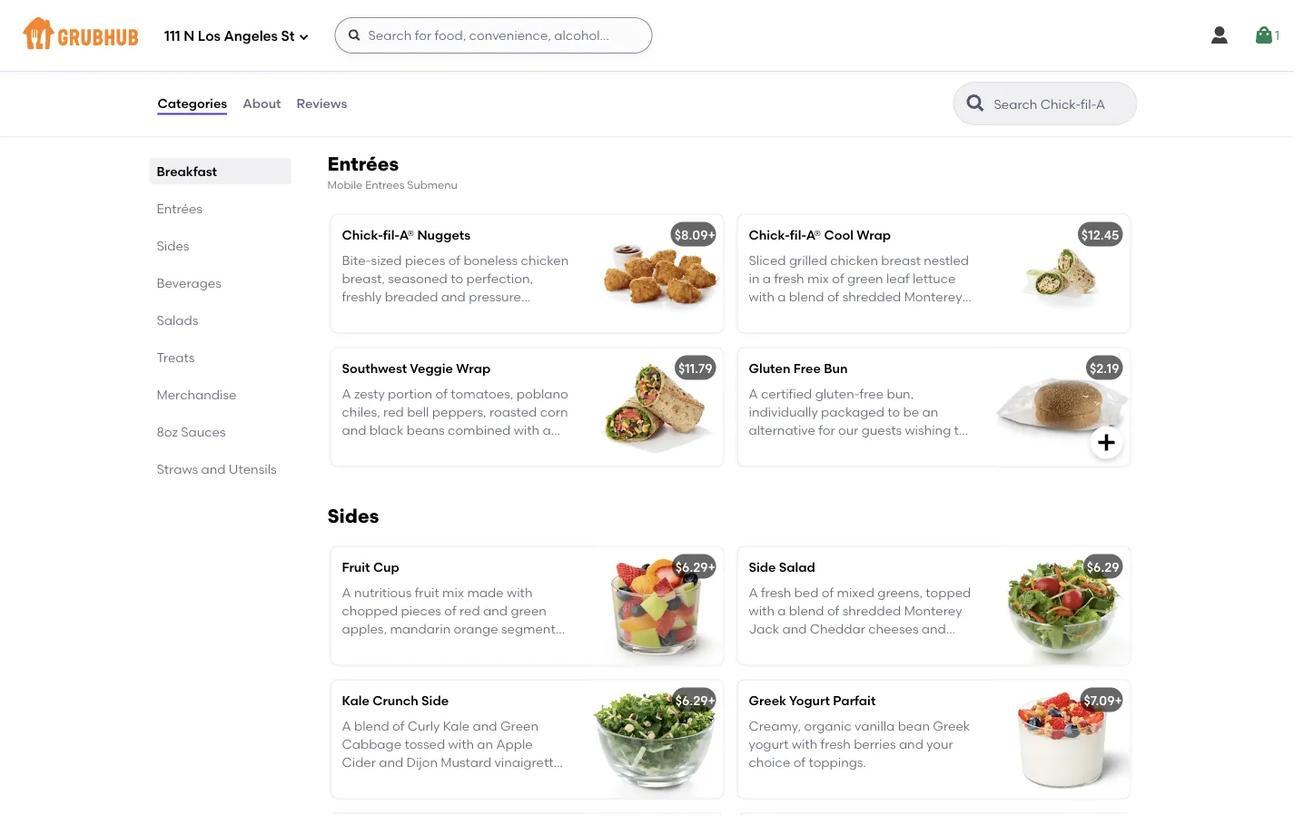 Task type: vqa. For each thing, say whether or not it's contained in the screenshot.
SIDE SALAD image
yes



Task type: describe. For each thing, give the bounding box(es) containing it.
and inside creamy, organic vanilla bean greek yogurt with fresh berries and your choice of toppings.
[[899, 737, 924, 752]]

$6.29 for side salad
[[676, 559, 708, 575]]

$12.45
[[1082, 227, 1119, 242]]

of inside creamy, organic vanilla bean greek yogurt with fresh berries and your choice of toppings.
[[793, 755, 806, 771]]

sides tab
[[157, 236, 284, 255]]

breads
[[405, 73, 449, 88]]

almonds
[[396, 792, 451, 808]]

a
[[342, 718, 351, 734]]

of inside a blend of curly kale and green cabbage tossed with an apple cider and dijon mustard vinaigrette, all topped off with salted, crunchy roasted almonds
[[392, 718, 405, 734]]

0 horizontal spatial wrap
[[456, 360, 491, 376]]

1 vertical spatial side
[[422, 693, 449, 708]]

vanilla
[[855, 718, 895, 734]]

1 horizontal spatial wrap
[[857, 227, 891, 242]]

choice
[[749, 755, 790, 771]]

crunch
[[373, 693, 418, 708]]

salads
[[157, 312, 198, 328]]

$2.19
[[1090, 360, 1119, 376]]

entrées tab
[[157, 199, 284, 218]]

utensils
[[229, 461, 277, 477]]

greek yogurt parfait image
[[994, 681, 1130, 799]]

1 button
[[1253, 19, 1280, 52]]

chick- for chick-fil-a® nuggets
[[342, 227, 383, 242]]

nuggets
[[417, 227, 471, 242]]

a blend of curly kale and green cabbage tossed with an apple cider and dijon mustard vinaigrette, all topped off with salted, crunchy roasted almonds
[[342, 718, 564, 808]]

parfait
[[833, 693, 876, 708]]

about
[[243, 96, 281, 111]]

breakfast for breakfast breads
[[342, 73, 402, 88]]

submenu
[[407, 178, 458, 191]]

creamy,
[[749, 718, 801, 734]]

straws and utensils
[[157, 461, 277, 477]]

los
[[198, 28, 221, 45]]

svg image inside 1 button
[[1253, 25, 1275, 46]]

1 svg image from the left
[[1209, 25, 1231, 46]]

southwest veggie wrap
[[342, 360, 491, 376]]

tossed
[[405, 737, 445, 752]]

mustard
[[441, 755, 492, 771]]

st
[[281, 28, 295, 45]]

bun
[[824, 360, 848, 376]]

breakfast tab
[[157, 162, 284, 181]]

your
[[927, 737, 953, 752]]

fruit cup
[[342, 559, 399, 575]]

yogurt
[[749, 737, 789, 752]]

categories button
[[157, 71, 228, 136]]

fil- for nuggets
[[383, 227, 399, 242]]

0 horizontal spatial greek
[[749, 693, 787, 708]]

chick-fil-a® nuggets
[[342, 227, 471, 242]]

salted,
[[456, 774, 498, 789]]

1
[[1275, 28, 1280, 43]]

side salad image
[[994, 547, 1130, 665]]

+ for greek
[[708, 693, 716, 708]]

mobile
[[327, 178, 363, 191]]

main navigation navigation
[[0, 0, 1294, 71]]

angeles
[[224, 28, 278, 45]]

merchandise
[[157, 387, 237, 402]]

$2.59
[[675, 71, 707, 86]]

kale crunch side
[[342, 693, 449, 708]]

berries
[[854, 737, 896, 752]]

bean
[[898, 718, 930, 734]]

kale inside a blend of curly kale and green cabbage tossed with an apple cider and dijon mustard vinaigrette, all topped off with salted, crunchy roasted almonds
[[443, 718, 470, 734]]

cabbage
[[342, 737, 402, 752]]

with inside creamy, organic vanilla bean greek yogurt with fresh berries and your choice of toppings.
[[792, 737, 818, 752]]

off
[[408, 774, 424, 789]]

free
[[794, 360, 821, 376]]

0 vertical spatial side
[[749, 559, 776, 575]]

cup
[[373, 559, 399, 575]]

8oz sauces
[[157, 424, 226, 440]]

entrees
[[365, 178, 405, 191]]

categories
[[158, 96, 227, 111]]

beverages tab
[[157, 273, 284, 292]]



Task type: locate. For each thing, give the bounding box(es) containing it.
1 horizontal spatial svg image
[[1253, 25, 1275, 46]]

0 vertical spatial entrées
[[327, 152, 399, 176]]

+
[[707, 71, 715, 86], [708, 227, 716, 242], [708, 559, 716, 575], [708, 693, 716, 708], [1115, 693, 1123, 708]]

sides
[[157, 238, 189, 253], [327, 504, 379, 527]]

a® for nuggets
[[399, 227, 414, 242]]

blend
[[354, 718, 389, 734]]

2 horizontal spatial svg image
[[1096, 432, 1118, 453]]

southwest veggie wrap image
[[587, 348, 723, 466]]

sides inside tab
[[157, 238, 189, 253]]

fil- left cool
[[790, 227, 806, 242]]

entrées inside tab
[[157, 201, 202, 216]]

2 fil- from the left
[[790, 227, 806, 242]]

salad
[[779, 559, 815, 575]]

organic
[[804, 718, 852, 734]]

greek yogurt parfait
[[749, 693, 876, 708]]

2 svg image from the left
[[1253, 25, 1275, 46]]

svg image up breakfast breads
[[347, 28, 362, 43]]

1 vertical spatial sides
[[327, 504, 379, 527]]

1 horizontal spatial greek
[[933, 718, 970, 734]]

$6.29 for greek yogurt parfait
[[676, 693, 708, 708]]

1 a® from the left
[[399, 227, 414, 242]]

of
[[392, 718, 405, 734], [793, 755, 806, 771]]

8oz sauces tab
[[157, 422, 284, 441]]

side up curly
[[422, 693, 449, 708]]

of left curly
[[392, 718, 405, 734]]

1 vertical spatial entrées
[[157, 201, 202, 216]]

chick-fil-a® cool wrap
[[749, 227, 891, 242]]

svg image
[[1209, 25, 1231, 46], [1253, 25, 1275, 46]]

and up topped
[[379, 755, 404, 771]]

veggie
[[410, 360, 453, 376]]

straws and utensils tab
[[157, 460, 284, 479]]

curly
[[408, 718, 440, 734]]

wrap right the veggie
[[456, 360, 491, 376]]

0 horizontal spatial chick-
[[342, 227, 383, 242]]

sides up beverages
[[157, 238, 189, 253]]

side left salad
[[749, 559, 776, 575]]

breakfast for breakfast
[[157, 163, 217, 179]]

fil-
[[383, 227, 399, 242], [790, 227, 806, 242]]

1 vertical spatial of
[[793, 755, 806, 771]]

of right choice
[[793, 755, 806, 771]]

with
[[448, 737, 474, 752], [792, 737, 818, 752], [427, 774, 453, 789]]

kale up a
[[342, 693, 369, 708]]

0 horizontal spatial of
[[392, 718, 405, 734]]

0 vertical spatial fruit cup image
[[587, 0, 723, 45]]

a® left cool
[[806, 227, 821, 242]]

0 horizontal spatial entrées
[[157, 201, 202, 216]]

0 vertical spatial $6.29 +
[[676, 559, 716, 575]]

1 fruit cup image from the top
[[587, 0, 723, 45]]

entrées
[[327, 152, 399, 176], [157, 201, 202, 216]]

1 horizontal spatial of
[[793, 755, 806, 771]]

chick- left cool
[[749, 227, 790, 242]]

chick- down mobile
[[342, 227, 383, 242]]

reviews button
[[296, 71, 348, 136]]

greek up creamy,
[[749, 693, 787, 708]]

breakfast inside 'tab'
[[157, 163, 217, 179]]

beverages
[[157, 275, 221, 291]]

0 horizontal spatial a®
[[399, 227, 414, 242]]

a®
[[399, 227, 414, 242], [806, 227, 821, 242]]

$6.29 + for side salad
[[676, 559, 716, 575]]

1 vertical spatial breakfast
[[157, 163, 217, 179]]

and right straws
[[201, 461, 226, 477]]

111 n los angeles st
[[164, 28, 295, 45]]

0 horizontal spatial side
[[422, 693, 449, 708]]

fil- down entrees
[[383, 227, 399, 242]]

side salad
[[749, 559, 815, 575]]

kale crunch side image
[[587, 681, 723, 799]]

with down organic
[[792, 737, 818, 752]]

1 horizontal spatial entrées
[[327, 152, 399, 176]]

entrées up 'sides' tab at the left of the page
[[157, 201, 202, 216]]

gluten free bun image
[[994, 348, 1130, 466]]

0 horizontal spatial svg image
[[1209, 25, 1231, 46]]

salads tab
[[157, 311, 284, 330]]

breakfast left breads
[[342, 73, 402, 88]]

cool
[[824, 227, 854, 242]]

and
[[201, 461, 226, 477], [473, 718, 497, 734], [899, 737, 924, 752], [379, 755, 404, 771]]

with right off
[[427, 774, 453, 789]]

an
[[477, 737, 493, 752]]

yogurt
[[789, 693, 830, 708]]

2 $6.29 + from the top
[[676, 693, 716, 708]]

1 horizontal spatial svg image
[[347, 28, 362, 43]]

merchandise tab
[[157, 385, 284, 404]]

toppings.
[[809, 755, 866, 771]]

chick-
[[342, 227, 383, 242], [749, 227, 790, 242]]

svg image
[[347, 28, 362, 43], [298, 31, 309, 42], [1096, 432, 1118, 453]]

treats
[[157, 350, 195, 365]]

vinaigrette,
[[494, 755, 564, 771]]

2 fruit cup image from the top
[[587, 547, 723, 665]]

1 horizontal spatial chick-
[[749, 227, 790, 242]]

$7.09 +
[[1084, 693, 1123, 708]]

about button
[[242, 71, 282, 136]]

$6.29
[[676, 559, 708, 575], [1087, 559, 1119, 575], [676, 693, 708, 708]]

a® for cool
[[806, 227, 821, 242]]

gluten
[[749, 360, 791, 376]]

breakfast breads
[[342, 73, 449, 88]]

+ for side
[[708, 559, 716, 575]]

cider
[[342, 755, 376, 771]]

2 a® from the left
[[806, 227, 821, 242]]

$6.29 + for greek yogurt parfait
[[676, 693, 716, 708]]

fruit
[[342, 559, 370, 575]]

$8.09
[[675, 227, 708, 242]]

fresh
[[821, 737, 851, 752]]

1 horizontal spatial breakfast
[[342, 73, 402, 88]]

wrap right cool
[[857, 227, 891, 242]]

$11.79
[[678, 360, 713, 376]]

1 horizontal spatial sides
[[327, 504, 379, 527]]

1 vertical spatial wrap
[[456, 360, 491, 376]]

entrées for entrées
[[157, 201, 202, 216]]

1 horizontal spatial kale
[[443, 718, 470, 734]]

entrées inside entrées mobile entrees submenu
[[327, 152, 399, 176]]

creamy, organic vanilla bean greek yogurt with fresh berries and your choice of toppings.
[[749, 718, 970, 771]]

$2.59 +
[[675, 71, 715, 86]]

1 fil- from the left
[[383, 227, 399, 242]]

greek up 'your'
[[933, 718, 970, 734]]

green
[[500, 718, 539, 734]]

n
[[184, 28, 195, 45]]

1 vertical spatial fruit cup image
[[587, 547, 723, 665]]

0 horizontal spatial svg image
[[298, 31, 309, 42]]

sides up fruit
[[327, 504, 379, 527]]

0 vertical spatial of
[[392, 718, 405, 734]]

0 vertical spatial breakfast
[[342, 73, 402, 88]]

0 horizontal spatial breakfast
[[157, 163, 217, 179]]

8oz
[[157, 424, 178, 440]]

1 vertical spatial greek
[[933, 718, 970, 734]]

greek inside creamy, organic vanilla bean greek yogurt with fresh berries and your choice of toppings.
[[933, 718, 970, 734]]

and inside tab
[[201, 461, 226, 477]]

chick- for chick-fil-a® cool wrap
[[749, 227, 790, 242]]

2 chick- from the left
[[749, 227, 790, 242]]

all
[[342, 774, 356, 789]]

1 $6.29 + from the top
[[676, 559, 716, 575]]

svg image down the $2.19
[[1096, 432, 1118, 453]]

with up mustard
[[448, 737, 474, 752]]

0 horizontal spatial sides
[[157, 238, 189, 253]]

1 horizontal spatial side
[[749, 559, 776, 575]]

0 vertical spatial kale
[[342, 693, 369, 708]]

search icon image
[[965, 93, 987, 114]]

Search Chick-fil-A search field
[[992, 95, 1131, 113]]

1 horizontal spatial a®
[[806, 227, 821, 242]]

chick-fil-a® cool wrap image
[[994, 215, 1130, 333]]

0 vertical spatial greek
[[749, 693, 787, 708]]

0 vertical spatial sides
[[157, 238, 189, 253]]

1 chick- from the left
[[342, 227, 383, 242]]

topped
[[359, 774, 405, 789]]

a® left nuggets
[[399, 227, 414, 242]]

fil- for cool
[[790, 227, 806, 242]]

$7.09
[[1084, 693, 1115, 708]]

111
[[164, 28, 180, 45]]

greek
[[749, 693, 787, 708], [933, 718, 970, 734]]

kale right curly
[[443, 718, 470, 734]]

apple
[[496, 737, 533, 752]]

$8.09 +
[[675, 227, 716, 242]]

and up an
[[473, 718, 497, 734]]

1 vertical spatial kale
[[443, 718, 470, 734]]

+ for chick-
[[708, 227, 716, 242]]

wrap
[[857, 227, 891, 242], [456, 360, 491, 376]]

southwest
[[342, 360, 407, 376]]

and down bean
[[899, 737, 924, 752]]

1 horizontal spatial fil-
[[790, 227, 806, 242]]

entrées up mobile
[[327, 152, 399, 176]]

dijon
[[407, 755, 438, 771]]

svg image right the st
[[298, 31, 309, 42]]

0 vertical spatial wrap
[[857, 227, 891, 242]]

sauces
[[181, 424, 226, 440]]

entrées mobile entrees submenu
[[327, 152, 458, 191]]

breakfast
[[342, 73, 402, 88], [157, 163, 217, 179]]

entrées for entrées mobile entrees submenu
[[327, 152, 399, 176]]

crunchy
[[501, 774, 550, 789]]

1 vertical spatial $6.29 +
[[676, 693, 716, 708]]

chick-fil-a® nuggets image
[[587, 215, 723, 333]]

$6.29 +
[[676, 559, 716, 575], [676, 693, 716, 708]]

fruit cup image
[[587, 0, 723, 45], [587, 547, 723, 665]]

kale
[[342, 693, 369, 708], [443, 718, 470, 734]]

breakfast up entrées tab
[[157, 163, 217, 179]]

gluten free bun
[[749, 360, 848, 376]]

reviews
[[297, 96, 347, 111]]

0 horizontal spatial fil-
[[383, 227, 399, 242]]

side
[[749, 559, 776, 575], [422, 693, 449, 708]]

Search for food, convenience, alcohol... search field
[[335, 17, 653, 54]]

0 horizontal spatial kale
[[342, 693, 369, 708]]

treats tab
[[157, 348, 284, 367]]

roasted
[[342, 792, 393, 808]]

straws
[[157, 461, 198, 477]]



